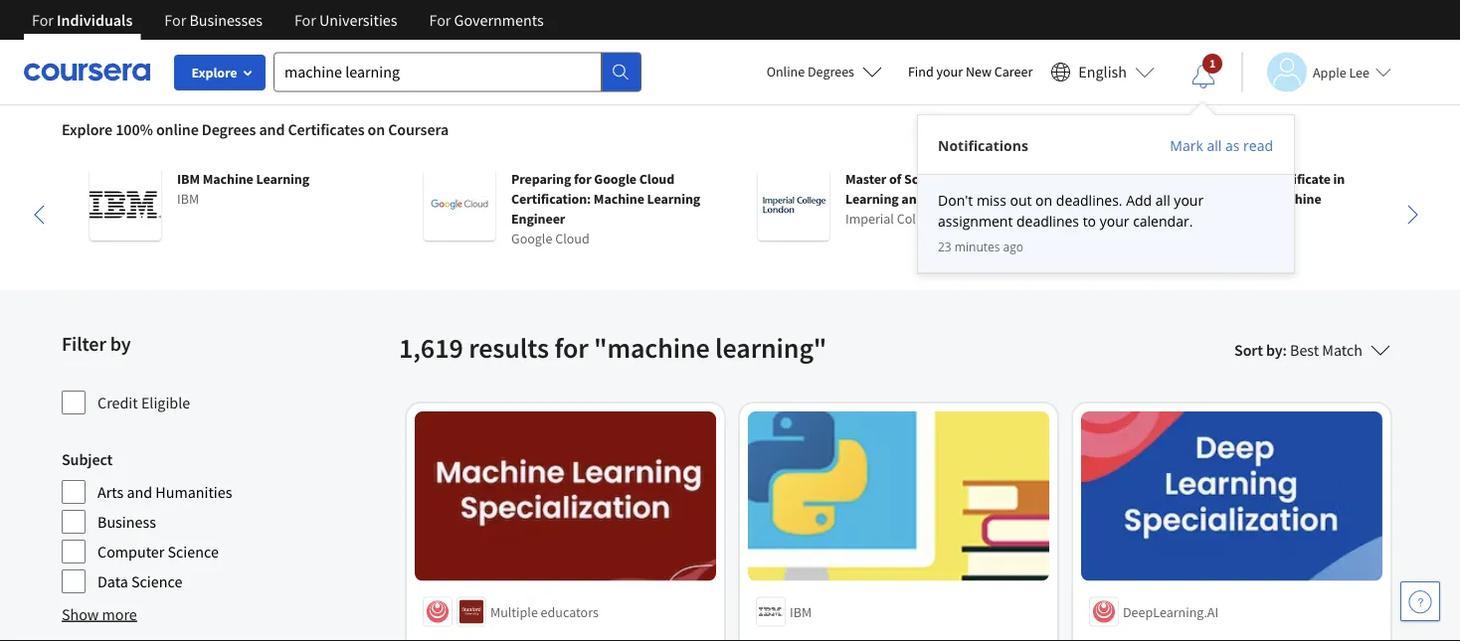 Task type: locate. For each thing, give the bounding box(es) containing it.
in inside master of science in machine learning and data science imperial college london
[[953, 170, 965, 188]]

1 vertical spatial your
[[1175, 191, 1204, 210]]

for governments
[[429, 10, 544, 30]]

cloud
[[640, 170, 675, 188], [555, 230, 590, 248]]

master
[[846, 170, 887, 188]]

read
[[1244, 136, 1274, 155]]

by right filter
[[110, 332, 131, 357]]

data
[[928, 190, 956, 208], [1180, 190, 1208, 208], [98, 572, 128, 592]]

don't
[[938, 191, 974, 210]]

machine right certification: at left top
[[594, 190, 645, 208]]

ibm
[[177, 170, 200, 188], [177, 190, 199, 208], [790, 604, 812, 621]]

and left 'certificates'
[[259, 119, 285, 139]]

1 horizontal spatial in
[[1334, 170, 1346, 188]]

don't miss out on deadlines. add all your assignment deadlines to your calendar. 23 minutes ago
[[938, 191, 1204, 255]]

0 vertical spatial on
[[368, 119, 385, 139]]

sort by : best match
[[1235, 340, 1363, 360]]

for right results
[[555, 331, 589, 366]]

1 horizontal spatial google
[[594, 170, 637, 188]]

coursera
[[388, 119, 449, 139]]

0 vertical spatial explore
[[192, 64, 237, 82]]

:
[[1283, 340, 1288, 360]]

1 vertical spatial degrees
[[202, 119, 256, 139]]

hide notifications image
[[1192, 65, 1216, 89]]

find your new career
[[909, 63, 1033, 81]]

graduate
[[1209, 170, 1265, 188]]

2 in from the left
[[1334, 170, 1346, 188]]

english button
[[1043, 40, 1163, 104]]

filter
[[62, 332, 106, 357]]

arts
[[98, 483, 124, 503]]

1 horizontal spatial data
[[928, 190, 956, 208]]

coursera image
[[24, 56, 150, 88]]

2 vertical spatial your
[[1100, 212, 1130, 231]]

in right certificate
[[1334, 170, 1346, 188]]

credit eligible
[[98, 393, 190, 413]]

google
[[594, 170, 637, 188], [512, 230, 553, 248]]

0 horizontal spatial in
[[953, 170, 965, 188]]

1 vertical spatial google
[[512, 230, 553, 248]]

online
[[156, 119, 199, 139]]

governments
[[454, 10, 544, 30]]

all left as
[[1208, 136, 1222, 155]]

1 horizontal spatial your
[[1100, 212, 1130, 231]]

banner navigation
[[16, 0, 560, 40]]

google down engineer
[[512, 230, 553, 248]]

all
[[1208, 136, 1222, 155], [1156, 191, 1171, 210]]

machine inside ibm machine learning ibm
[[203, 170, 254, 188]]

credit
[[98, 393, 138, 413]]

data down post
[[1180, 190, 1208, 208]]

for for governments
[[429, 10, 451, 30]]

in inside post graduate certificate in data science & machine learning iit roorkee
[[1334, 170, 1346, 188]]

1,619 results for "machine learning"
[[399, 331, 827, 366]]

find your new career link
[[899, 60, 1043, 85]]

degrees right online
[[202, 119, 256, 139]]

learning
[[256, 170, 310, 188], [647, 190, 701, 208], [846, 190, 899, 208], [1180, 210, 1234, 228]]

0 vertical spatial your
[[937, 63, 963, 81]]

by for filter
[[110, 332, 131, 357]]

explore down for businesses at the top of page
[[192, 64, 237, 82]]

0 horizontal spatial explore
[[62, 119, 113, 139]]

machine down explore 100% online degrees and certificates on coursera
[[203, 170, 254, 188]]

universities
[[319, 10, 398, 30]]

degrees inside popup button
[[808, 63, 855, 81]]

for up certification: at left top
[[574, 170, 592, 188]]

explore for explore
[[192, 64, 237, 82]]

humanities
[[156, 483, 232, 503]]

individuals
[[57, 10, 133, 30]]

0 vertical spatial and
[[259, 119, 285, 139]]

0 horizontal spatial by
[[110, 332, 131, 357]]

for left individuals
[[32, 10, 54, 30]]

2 for from the left
[[165, 10, 186, 30]]

ago
[[1004, 239, 1024, 255]]

science down graduate
[[1211, 190, 1257, 208]]

2 vertical spatial and
[[127, 483, 152, 503]]

deadlines
[[1017, 212, 1080, 231]]

ibm for ibm machine learning ibm
[[177, 170, 200, 188]]

machine
[[203, 170, 254, 188], [968, 170, 1018, 188], [594, 190, 645, 208], [1271, 190, 1322, 208]]

for businesses
[[165, 10, 263, 30]]

0 horizontal spatial and
[[127, 483, 152, 503]]

and up college
[[902, 190, 925, 208]]

businesses
[[190, 10, 263, 30]]

3 for from the left
[[295, 10, 316, 30]]

add
[[1127, 191, 1153, 210]]

data science
[[98, 572, 183, 592]]

show
[[62, 605, 99, 625]]

2 horizontal spatial and
[[902, 190, 925, 208]]

0 vertical spatial degrees
[[808, 63, 855, 81]]

1 vertical spatial all
[[1156, 191, 1171, 210]]

degrees right online on the right of the page
[[808, 63, 855, 81]]

computer
[[98, 542, 165, 562]]

explore
[[192, 64, 237, 82], [62, 119, 113, 139]]

your right the to
[[1100, 212, 1130, 231]]

career
[[995, 63, 1033, 81]]

your down post
[[1175, 191, 1204, 210]]

your right find
[[937, 63, 963, 81]]

subject group
[[62, 448, 387, 595]]

0 vertical spatial cloud
[[640, 170, 675, 188]]

for left universities
[[295, 10, 316, 30]]

1 horizontal spatial explore
[[192, 64, 237, 82]]

certificate
[[1268, 170, 1331, 188]]

to
[[1083, 212, 1097, 231]]

machine up miss on the right of the page
[[968, 170, 1018, 188]]

explore left 100%
[[62, 119, 113, 139]]

1 vertical spatial on
[[1036, 191, 1053, 210]]

2 vertical spatial ibm
[[790, 604, 812, 621]]

by
[[110, 332, 131, 357], [1267, 340, 1283, 360]]

science up the assignment
[[958, 190, 1004, 208]]

and right arts on the bottom left of the page
[[127, 483, 152, 503]]

1 vertical spatial explore
[[62, 119, 113, 139]]

1 for from the left
[[32, 10, 54, 30]]

mark all as read
[[1171, 136, 1274, 155]]

science inside post graduate certificate in data science & machine learning iit roorkee
[[1211, 190, 1257, 208]]

2 horizontal spatial data
[[1180, 190, 1208, 208]]

in up don't at top
[[953, 170, 965, 188]]

calendar.
[[1134, 212, 1194, 231]]

data inside 'subject' group
[[98, 572, 128, 592]]

deeplearning.ai
[[1124, 604, 1219, 621]]

miss
[[977, 191, 1007, 210]]

0 vertical spatial all
[[1208, 136, 1222, 155]]

by right sort at the bottom of the page
[[1267, 340, 1283, 360]]

for for universities
[[295, 10, 316, 30]]

apple
[[1314, 63, 1347, 81]]

on inside don't miss out on deadlines. add all your assignment deadlines to your calendar. 23 minutes ago
[[1036, 191, 1053, 210]]

data up college
[[928, 190, 956, 208]]

machine down certificate
[[1271, 190, 1322, 208]]

for up what do you want to learn? text box
[[429, 10, 451, 30]]

4 for from the left
[[429, 10, 451, 30]]

degrees
[[808, 63, 855, 81], [202, 119, 256, 139]]

0 horizontal spatial data
[[98, 572, 128, 592]]

certificates
[[288, 119, 365, 139]]

1 in from the left
[[953, 170, 965, 188]]

on left coursera
[[368, 119, 385, 139]]

and
[[259, 119, 285, 139], [902, 190, 925, 208], [127, 483, 152, 503]]

iit roorkee image
[[1093, 169, 1164, 241]]

online degrees button
[[751, 50, 899, 94]]

0 horizontal spatial your
[[937, 63, 963, 81]]

your
[[937, 63, 963, 81], [1175, 191, 1204, 210], [1100, 212, 1130, 231]]

1 horizontal spatial degrees
[[808, 63, 855, 81]]

data up more
[[98, 572, 128, 592]]

multiple
[[491, 604, 538, 621]]

1 vertical spatial and
[[902, 190, 925, 208]]

&
[[1260, 190, 1269, 208]]

0 horizontal spatial all
[[1156, 191, 1171, 210]]

0 horizontal spatial on
[[368, 119, 385, 139]]

sort
[[1235, 340, 1264, 360]]

and inside master of science in machine learning and data science imperial college london
[[902, 190, 925, 208]]

in
[[953, 170, 965, 188], [1334, 170, 1346, 188]]

for left businesses
[[165, 10, 186, 30]]

0 vertical spatial ibm
[[177, 170, 200, 188]]

0 vertical spatial for
[[574, 170, 592, 188]]

on
[[368, 119, 385, 139], [1036, 191, 1053, 210]]

certification:
[[512, 190, 591, 208]]

google right the preparing
[[594, 170, 637, 188]]

all up calendar.
[[1156, 191, 1171, 210]]

23
[[938, 239, 952, 255]]

explore inside explore popup button
[[192, 64, 237, 82]]

0 horizontal spatial cloud
[[555, 230, 590, 248]]

science
[[905, 170, 951, 188], [958, 190, 1004, 208], [1211, 190, 1257, 208], [168, 542, 219, 562], [131, 572, 183, 592]]

1 horizontal spatial by
[[1267, 340, 1283, 360]]

None search field
[[274, 52, 642, 92]]

learning"
[[716, 331, 827, 366]]

1 horizontal spatial all
[[1208, 136, 1222, 155]]

london
[[943, 210, 988, 228]]

of
[[890, 170, 902, 188]]

post graduate certificate in data science & machine learning iit roorkee
[[1180, 170, 1346, 248]]

1 horizontal spatial on
[[1036, 191, 1053, 210]]

explore 100% online degrees and certificates on coursera
[[62, 119, 449, 139]]

1 horizontal spatial cloud
[[640, 170, 675, 188]]

for
[[32, 10, 54, 30], [165, 10, 186, 30], [295, 10, 316, 30], [429, 10, 451, 30]]

100%
[[116, 119, 153, 139]]

on up the deadlines
[[1036, 191, 1053, 210]]



Task type: vqa. For each thing, say whether or not it's contained in the screenshot.


Task type: describe. For each thing, give the bounding box(es) containing it.
preparing
[[512, 170, 572, 188]]

ibm image
[[90, 169, 161, 241]]

lee
[[1350, 63, 1370, 81]]

data inside master of science in machine learning and data science imperial college london
[[928, 190, 956, 208]]

science down humanities
[[168, 542, 219, 562]]

business
[[98, 513, 156, 532]]

science down 'computer science'
[[131, 572, 183, 592]]

out
[[1011, 191, 1033, 210]]

for inside preparing for google cloud certification: machine learning engineer google cloud
[[574, 170, 592, 188]]

0 horizontal spatial google
[[512, 230, 553, 248]]

learning inside ibm machine learning ibm
[[256, 170, 310, 188]]

deadlines.
[[1057, 191, 1123, 210]]

minutes
[[955, 239, 1001, 255]]

iit
[[1180, 230, 1195, 248]]

notifications
[[938, 136, 1029, 155]]

eligible
[[141, 393, 190, 413]]

1,619
[[399, 331, 463, 366]]

imperial college london image
[[758, 169, 830, 241]]

results
[[469, 331, 549, 366]]

help center image
[[1409, 590, 1433, 614]]

learning inside preparing for google cloud certification: machine learning engineer google cloud
[[647, 190, 701, 208]]

1
[[1210, 56, 1216, 71]]

in for certificate
[[1334, 170, 1346, 188]]

arts and humanities
[[98, 483, 232, 503]]

1 vertical spatial for
[[555, 331, 589, 366]]

1 vertical spatial ibm
[[177, 190, 199, 208]]

educators
[[541, 604, 599, 621]]

ibm machine learning ibm
[[177, 170, 310, 208]]

google cloud image
[[424, 169, 496, 241]]

all inside button
[[1208, 136, 1222, 155]]

What do you want to learn? text field
[[274, 52, 602, 92]]

science right of on the top of the page
[[905, 170, 951, 188]]

preparing for google cloud certification: machine learning engineer google cloud
[[512, 170, 701, 248]]

engineer
[[512, 210, 566, 228]]

best
[[1291, 340, 1320, 360]]

0 vertical spatial google
[[594, 170, 637, 188]]

subject
[[62, 450, 113, 470]]

in for science
[[953, 170, 965, 188]]

find
[[909, 63, 934, 81]]

explore button
[[174, 55, 266, 91]]

explore for explore 100% online degrees and certificates on coursera
[[62, 119, 113, 139]]

online
[[767, 63, 805, 81]]

"machine
[[594, 331, 710, 366]]

and inside 'subject' group
[[127, 483, 152, 503]]

match
[[1323, 340, 1363, 360]]

as
[[1226, 136, 1240, 155]]

mark
[[1171, 136, 1204, 155]]

learning inside post graduate certificate in data science & machine learning iit roorkee
[[1180, 210, 1234, 228]]

by for sort
[[1267, 340, 1283, 360]]

filter by
[[62, 332, 131, 357]]

master of science in machine learning and data science imperial college london
[[846, 170, 1018, 228]]

online degrees
[[767, 63, 855, 81]]

for for individuals
[[32, 10, 54, 30]]

1 button
[[1176, 53, 1232, 101]]

data inside post graduate certificate in data science & machine learning iit roorkee
[[1180, 190, 1208, 208]]

assignment
[[938, 212, 1013, 231]]

mark all as read button
[[1170, 135, 1275, 155]]

computer science
[[98, 542, 219, 562]]

learning inside master of science in machine learning and data science imperial college london
[[846, 190, 899, 208]]

1 vertical spatial cloud
[[555, 230, 590, 248]]

more
[[102, 605, 137, 625]]

for for businesses
[[165, 10, 186, 30]]

1 horizontal spatial and
[[259, 119, 285, 139]]

imperial
[[846, 210, 895, 228]]

apple lee button
[[1242, 52, 1392, 92]]

new
[[966, 63, 992, 81]]

roorkee
[[1198, 230, 1246, 248]]

0 horizontal spatial degrees
[[202, 119, 256, 139]]

post
[[1180, 170, 1207, 188]]

2 horizontal spatial your
[[1175, 191, 1204, 210]]

ibm for ibm
[[790, 604, 812, 621]]

english
[[1079, 62, 1128, 82]]

all inside don't miss out on deadlines. add all your assignment deadlines to your calendar. 23 minutes ago
[[1156, 191, 1171, 210]]

for universities
[[295, 10, 398, 30]]

show more
[[62, 605, 137, 625]]

college
[[897, 210, 941, 228]]

multiple educators
[[491, 604, 599, 621]]

machine inside preparing for google cloud certification: machine learning engineer google cloud
[[594, 190, 645, 208]]

show more button
[[62, 603, 137, 627]]

for individuals
[[32, 10, 133, 30]]

apple lee
[[1314, 63, 1370, 81]]

machine inside post graduate certificate in data science & machine learning iit roorkee
[[1271, 190, 1322, 208]]

machine inside master of science in machine learning and data science imperial college london
[[968, 170, 1018, 188]]



